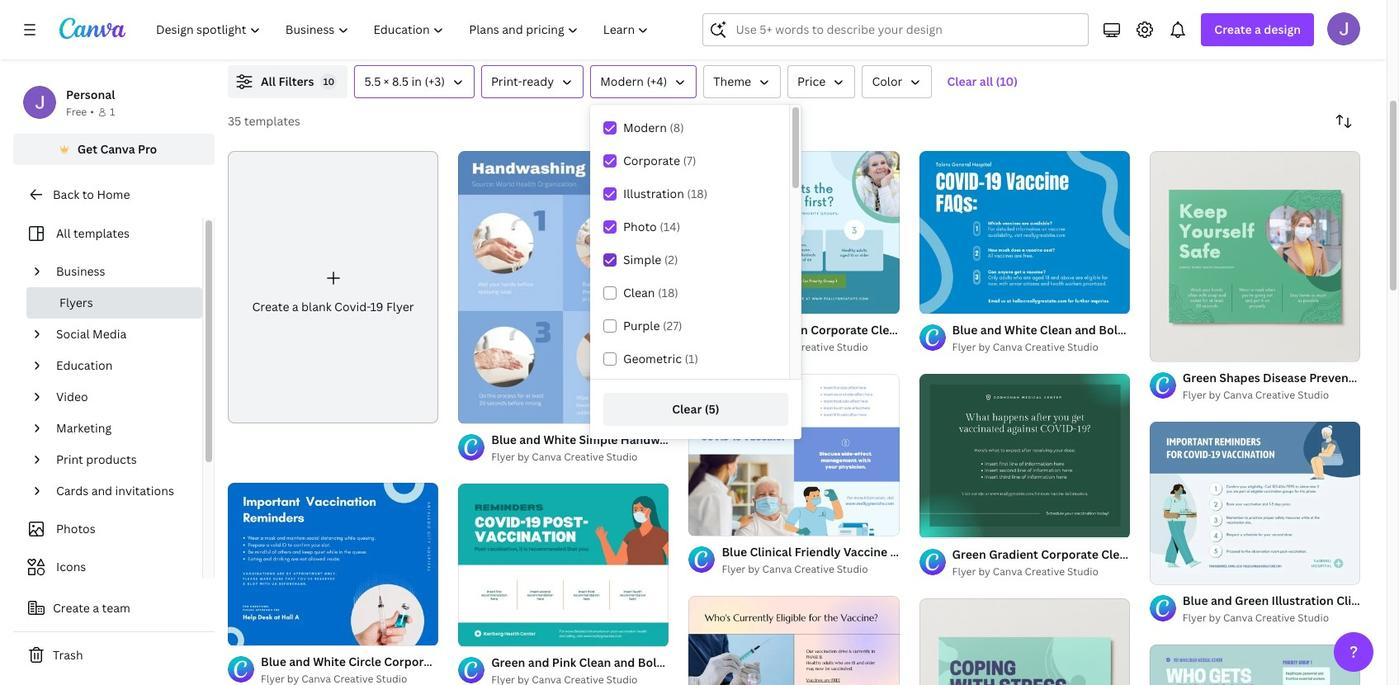 Task type: vqa. For each thing, say whether or not it's contained in the screenshot.
Fully
no



Task type: locate. For each thing, give the bounding box(es) containing it.
a inside dropdown button
[[1255, 21, 1261, 37]]

information
[[890, 544, 957, 560]]

1 horizontal spatial (18)
[[687, 186, 708, 201]]

(18) right clean
[[658, 285, 678, 300]]

create a design
[[1215, 21, 1301, 37]]

0 horizontal spatial clear
[[672, 401, 702, 417]]

•
[[90, 105, 94, 119]]

clear inside button
[[672, 401, 702, 417]]

0 vertical spatial and
[[519, 432, 541, 448]]

a left team at the left of the page
[[93, 600, 99, 616]]

green and pink clean and bold safety and direction general health flyer image
[[458, 484, 669, 646]]

create inside create a team button
[[53, 600, 90, 616]]

clean
[[623, 285, 655, 300]]

create inside create a blank covid-19 flyer element
[[252, 299, 289, 315]]

prevention
[[1309, 370, 1371, 386]]

top level navigation element
[[145, 13, 663, 46]]

all filters
[[261, 73, 314, 89]]

35 templates
[[228, 113, 300, 129]]

0 horizontal spatial simple
[[579, 432, 618, 448]]

1 horizontal spatial a
[[292, 299, 299, 315]]

back
[[53, 187, 79, 202]]

canva inside blue and white simple handwashing 101 covid flyers flyer by canva creative studio
[[532, 450, 561, 464]]

blue and green clean and bold vaccine information general health flyer image
[[1150, 644, 1360, 685]]

create inside the create a design dropdown button
[[1215, 21, 1252, 37]]

clear all (10)
[[947, 73, 1018, 89]]

2
[[1180, 342, 1185, 354]]

templates right 35
[[244, 113, 300, 129]]

2 vertical spatial a
[[93, 600, 99, 616]]

blue inside blue clinical friendly vaccine information general health flyer flyer by canva creative studio
[[722, 544, 747, 560]]

0 vertical spatial create
[[1215, 21, 1252, 37]]

create for create a blank covid-19 flyer
[[252, 299, 289, 315]]

clear left (5)
[[672, 401, 702, 417]]

white
[[543, 432, 576, 448]]

1 vertical spatial 1
[[1161, 342, 1166, 354]]

0 vertical spatial modern
[[600, 73, 644, 89]]

all
[[261, 73, 276, 89], [56, 225, 71, 241]]

1 vertical spatial simple
[[579, 432, 618, 448]]

1 vertical spatial flyers
[[757, 432, 791, 448]]

simple
[[623, 252, 661, 267], [579, 432, 618, 448]]

print products link
[[50, 444, 192, 475]]

(27)
[[663, 318, 682, 333]]

2 vertical spatial create
[[53, 600, 90, 616]]

print-
[[491, 73, 522, 89]]

simple right the white
[[579, 432, 618, 448]]

green shapes disease prevention landscape covid flyer image
[[1150, 151, 1360, 362]]

flyers
[[59, 295, 93, 310], [757, 432, 791, 448]]

clear for clear all (10)
[[947, 73, 977, 89]]

and inside blue and white simple handwashing 101 covid flyers flyer by canva creative studio
[[519, 432, 541, 448]]

a left blank
[[292, 299, 299, 315]]

flyers right covid
[[757, 432, 791, 448]]

a for blank
[[292, 299, 299, 315]]

invitations
[[115, 483, 174, 499]]

2 horizontal spatial a
[[1255, 21, 1261, 37]]

pro
[[138, 141, 157, 157]]

None search field
[[703, 13, 1089, 46]]

flyer inside blue and white simple handwashing 101 covid flyers flyer by canva creative studio
[[491, 450, 515, 464]]

0 horizontal spatial templates
[[73, 225, 130, 241]]

creative
[[794, 340, 834, 354], [1025, 340, 1065, 354], [1255, 388, 1295, 402], [564, 450, 604, 464], [794, 562, 834, 576], [1025, 564, 1065, 578], [1255, 611, 1295, 625]]

and left the white
[[519, 432, 541, 448]]

covid-
[[334, 299, 370, 315]]

Search search field
[[736, 14, 1078, 45]]

create left design
[[1215, 21, 1252, 37]]

shapes
[[1219, 370, 1260, 386]]

1 vertical spatial templates
[[73, 225, 130, 241]]

create left blank
[[252, 299, 289, 315]]

by
[[748, 340, 760, 354], [978, 340, 990, 354], [1209, 388, 1221, 402], [518, 450, 529, 464], [748, 562, 760, 576], [978, 564, 990, 578], [1209, 611, 1221, 625]]

1 vertical spatial clear
[[672, 401, 702, 417]]

blue for blue and white simple handwashing 101 covid flyers
[[491, 432, 517, 448]]

price button
[[788, 65, 855, 98]]

101
[[699, 432, 719, 448]]

0 vertical spatial clear
[[947, 73, 977, 89]]

(+3)
[[425, 73, 445, 89]]

1 horizontal spatial simple
[[623, 252, 661, 267]]

clear for clear (5)
[[672, 401, 702, 417]]

purple (27)
[[623, 318, 682, 333]]

1 horizontal spatial all
[[261, 73, 276, 89]]

×
[[384, 73, 389, 89]]

0 vertical spatial 1
[[110, 105, 115, 119]]

1 horizontal spatial blue
[[722, 544, 747, 560]]

a left design
[[1255, 21, 1261, 37]]

create a blank covid-19 flyer element
[[228, 151, 438, 424]]

1
[[110, 105, 115, 119], [1161, 342, 1166, 354]]

1 vertical spatial a
[[292, 299, 299, 315]]

0 horizontal spatial and
[[91, 483, 112, 499]]

all left filters
[[261, 73, 276, 89]]

1 horizontal spatial clear
[[947, 73, 977, 89]]

a inside button
[[93, 600, 99, 616]]

1 right •
[[110, 105, 115, 119]]

0 horizontal spatial all
[[56, 225, 71, 241]]

1 horizontal spatial and
[[519, 432, 541, 448]]

all for all filters
[[261, 73, 276, 89]]

0 vertical spatial templates
[[244, 113, 300, 129]]

blue and green illustration clinical friendly safety and direction general health flyer image
[[1150, 422, 1360, 584]]

0 vertical spatial blue
[[491, 432, 517, 448]]

1 horizontal spatial 1
[[1161, 342, 1166, 354]]

social media link
[[50, 319, 192, 350]]

19
[[370, 299, 383, 315]]

flyer by canva creative studio link for the "blue and green corporate clean vaccine information general health flyer" image
[[722, 339, 899, 355]]

1 of 2 link
[[1150, 151, 1360, 362]]

create down icons
[[53, 600, 90, 616]]

illustration (18)
[[623, 186, 708, 201]]

modern left (8)
[[623, 120, 667, 135]]

1 left of
[[1161, 342, 1166, 354]]

1 vertical spatial (18)
[[658, 285, 678, 300]]

to
[[82, 187, 94, 202]]

cards and invitations
[[56, 483, 174, 499]]

get
[[77, 141, 97, 157]]

1 horizontal spatial flyers
[[757, 432, 791, 448]]

photo (14)
[[623, 219, 680, 234]]

all templates link
[[23, 218, 192, 249]]

clear inside button
[[947, 73, 977, 89]]

blue
[[491, 432, 517, 448], [722, 544, 747, 560]]

flyer
[[386, 299, 414, 315], [722, 340, 746, 354], [952, 340, 976, 354], [1183, 388, 1207, 402], [491, 450, 515, 464], [1048, 544, 1076, 560], [722, 562, 746, 576], [952, 564, 976, 578], [1183, 611, 1207, 625]]

flyers up social
[[59, 295, 93, 310]]

corporate (7)
[[623, 153, 696, 168]]

simple left (2)
[[623, 252, 661, 267]]

0 horizontal spatial (18)
[[658, 285, 678, 300]]

0 vertical spatial a
[[1255, 21, 1261, 37]]

(5)
[[705, 401, 720, 417]]

1 horizontal spatial create
[[252, 299, 289, 315]]

marketing
[[56, 420, 112, 436]]

by inside blue and white simple handwashing 101 covid flyers flyer by canva creative studio
[[518, 450, 529, 464]]

print-ready
[[491, 73, 554, 89]]

1 vertical spatial blue
[[722, 544, 747, 560]]

home
[[97, 187, 130, 202]]

clear left all
[[947, 73, 977, 89]]

(7)
[[683, 153, 696, 168]]

modern (+4) button
[[590, 65, 697, 98]]

5.5 × 8.5 in (+3) button
[[354, 65, 475, 98]]

back to home link
[[13, 178, 215, 211]]

0 horizontal spatial a
[[93, 600, 99, 616]]

canva inside button
[[100, 141, 135, 157]]

1 vertical spatial create
[[252, 299, 289, 315]]

0 horizontal spatial create
[[53, 600, 90, 616]]

0 vertical spatial flyers
[[59, 295, 93, 310]]

jacob simon image
[[1327, 12, 1360, 45]]

1 vertical spatial modern
[[623, 120, 667, 135]]

0 vertical spatial (18)
[[687, 186, 708, 201]]

0 horizontal spatial 1
[[110, 105, 115, 119]]

0 vertical spatial all
[[261, 73, 276, 89]]

a for design
[[1255, 21, 1261, 37]]

social
[[56, 326, 90, 342]]

flyer by canva creative studio link for green gradient corporate clean vaccine information general health flyer image
[[952, 563, 1130, 580]]

trash link
[[13, 639, 215, 672]]

(2)
[[664, 252, 678, 267]]

0 horizontal spatial blue
[[491, 432, 517, 448]]

0 horizontal spatial flyers
[[59, 295, 93, 310]]

modern (8)
[[623, 120, 684, 135]]

modern
[[600, 73, 644, 89], [623, 120, 667, 135]]

2 horizontal spatial create
[[1215, 21, 1252, 37]]

photos
[[56, 521, 96, 537]]

(18) down the (7)
[[687, 186, 708, 201]]

studio
[[837, 340, 868, 354], [1067, 340, 1099, 354], [1298, 388, 1329, 402], [606, 450, 638, 464], [837, 562, 868, 576], [1067, 564, 1099, 578], [1298, 611, 1329, 625]]

studio inside blue and white simple handwashing 101 covid flyers flyer by canva creative studio
[[606, 450, 638, 464]]

blue left the white
[[491, 432, 517, 448]]

and
[[519, 432, 541, 448], [91, 483, 112, 499]]

1 vertical spatial and
[[91, 483, 112, 499]]

canva
[[100, 141, 135, 157], [762, 340, 792, 354], [993, 340, 1022, 354], [1223, 388, 1253, 402], [532, 450, 561, 464], [762, 562, 792, 576], [993, 564, 1022, 578], [1223, 611, 1253, 625]]

all templates
[[56, 225, 130, 241]]

purple
[[623, 318, 660, 333]]

1 vertical spatial all
[[56, 225, 71, 241]]

1 horizontal spatial templates
[[244, 113, 300, 129]]

modern inside button
[[600, 73, 644, 89]]

templates for all templates
[[73, 225, 130, 241]]

0 vertical spatial simple
[[623, 252, 661, 267]]

all down back
[[56, 225, 71, 241]]

clear
[[947, 73, 977, 89], [672, 401, 702, 417]]

modern left (+4) on the left top of the page
[[600, 73, 644, 89]]

by inside green shapes disease prevention land flyer by canva creative studio
[[1209, 388, 1221, 402]]

by inside blue clinical friendly vaccine information general health flyer flyer by canva creative studio
[[748, 562, 760, 576]]

(18)
[[687, 186, 708, 201], [658, 285, 678, 300]]

(14)
[[660, 219, 680, 234]]

blue inside blue and white simple handwashing 101 covid flyers flyer by canva creative studio
[[491, 432, 517, 448]]

flyer by canva creative studio
[[722, 340, 868, 354], [952, 340, 1099, 354], [952, 564, 1099, 578], [1183, 611, 1329, 625]]

templates down back to home
[[73, 225, 130, 241]]

studio inside green shapes disease prevention land flyer by canva creative studio
[[1298, 388, 1329, 402]]

create a blank covid-19 flyer link
[[228, 151, 438, 424]]

theme button
[[704, 65, 781, 98]]

and right cards
[[91, 483, 112, 499]]

free •
[[66, 105, 94, 119]]

blue left clinical
[[722, 544, 747, 560]]

education
[[56, 357, 113, 373]]

Sort by button
[[1327, 105, 1360, 138]]

creative inside green shapes disease prevention land flyer by canva creative studio
[[1255, 388, 1295, 402]]

create for create a team
[[53, 600, 90, 616]]

cards
[[56, 483, 89, 499]]



Task type: describe. For each thing, give the bounding box(es) containing it.
photo
[[623, 219, 657, 234]]

modern (+4)
[[600, 73, 667, 89]]

1 for 1
[[110, 105, 115, 119]]

design
[[1264, 21, 1301, 37]]

blue clinical friendly vaccine information general health flyer image
[[689, 373, 899, 536]]

geometric
[[623, 351, 682, 367]]

create a team
[[53, 600, 130, 616]]

of
[[1168, 342, 1177, 354]]

studio inside blue clinical friendly vaccine information general health flyer flyer by canva creative studio
[[837, 562, 868, 576]]

ready
[[522, 73, 554, 89]]

simple (2)
[[623, 252, 678, 267]]

filters
[[279, 73, 314, 89]]

icons
[[56, 559, 86, 575]]

video
[[56, 389, 88, 404]]

all
[[980, 73, 993, 89]]

templates for 35 templates
[[244, 113, 300, 129]]

10
[[323, 75, 334, 87]]

flyer inside green shapes disease prevention land flyer by canva creative studio
[[1183, 388, 1207, 402]]

flyer by canva creative studio for flyer by canva creative studio link associated with the "blue and green corporate clean vaccine information general health flyer" image
[[722, 340, 868, 354]]

clear (5) button
[[603, 393, 788, 426]]

geometric (1)
[[623, 351, 698, 367]]

35
[[228, 113, 241, 129]]

print-ready button
[[481, 65, 584, 98]]

blue and white circle corporate clean vaccine scheduling general health flyer image
[[228, 483, 438, 646]]

video link
[[50, 381, 192, 413]]

general
[[960, 544, 1004, 560]]

marketing link
[[50, 413, 192, 444]]

social media
[[56, 326, 127, 342]]

blank
[[301, 299, 332, 315]]

create a design button
[[1201, 13, 1314, 46]]

blue for blue clinical friendly vaccine information general health flyer
[[722, 544, 747, 560]]

business
[[56, 263, 105, 279]]

back to home
[[53, 187, 130, 202]]

clear all (10) button
[[939, 65, 1026, 98]]

green
[[1183, 370, 1217, 386]]

8.5
[[392, 73, 409, 89]]

canva inside green shapes disease prevention land flyer by canva creative studio
[[1223, 388, 1253, 402]]

modern for modern (8)
[[623, 120, 667, 135]]

free
[[66, 105, 87, 119]]

education link
[[50, 350, 192, 381]]

create for create a design
[[1215, 21, 1252, 37]]

pink and purple modern swiss vaccine information general health flyer image
[[689, 596, 899, 685]]

products
[[86, 452, 137, 467]]

flyer by canva creative studio link for blue clinical friendly vaccine information general health flyer image
[[722, 561, 899, 578]]

blue and white simple handwashing 101 covid flyers image
[[458, 151, 669, 424]]

creative inside blue and white simple handwashing 101 covid flyers flyer by canva creative studio
[[564, 450, 604, 464]]

handwashing
[[621, 432, 696, 448]]

(18) for clean (18)
[[658, 285, 678, 300]]

flyer by canva creative studio for the 'blue and white clean and bold vaccine information general health flyer' image's flyer by canva creative studio link
[[952, 340, 1099, 354]]

trash
[[53, 647, 83, 663]]

green shapes disease prevention land link
[[1183, 369, 1399, 387]]

10 filter options selected element
[[321, 73, 337, 90]]

clear (5)
[[672, 401, 720, 417]]

1 of 2
[[1161, 342, 1185, 354]]

icons link
[[23, 551, 192, 583]]

media
[[93, 326, 127, 342]]

modern for modern (+4)
[[600, 73, 644, 89]]

clinical
[[750, 544, 792, 560]]

clean (18)
[[623, 285, 678, 300]]

(+4)
[[647, 73, 667, 89]]

blue and white simple handwashing 101 covid flyers link
[[491, 431, 791, 449]]

and for cards
[[91, 483, 112, 499]]

green shapes disease prevention land flyer by canva creative studio
[[1183, 370, 1399, 402]]

flyer by canva creative studio for flyer by canva creative studio link related to green gradient corporate clean vaccine information general health flyer image
[[952, 564, 1099, 578]]

(8)
[[670, 120, 684, 135]]

green gradient corporate clean vaccine information general health flyer image
[[919, 374, 1130, 537]]

all for all templates
[[56, 225, 71, 241]]

covid
[[722, 432, 754, 448]]

flyers inside blue and white simple handwashing 101 covid flyers flyer by canva creative studio
[[757, 432, 791, 448]]

blue clinical friendly vaccine information general health flyer flyer by canva creative studio
[[722, 544, 1076, 576]]

5.5
[[364, 73, 381, 89]]

get canva pro
[[77, 141, 157, 157]]

and for blue
[[519, 432, 541, 448]]

illustration
[[623, 186, 684, 201]]

color
[[872, 73, 903, 89]]

canva inside blue clinical friendly vaccine information general health flyer flyer by canva creative studio
[[762, 562, 792, 576]]

simple inside blue and white simple handwashing 101 covid flyers flyer by canva creative studio
[[579, 432, 618, 448]]

(10)
[[996, 73, 1018, 89]]

creative inside blue clinical friendly vaccine information general health flyer flyer by canva creative studio
[[794, 562, 834, 576]]

friendly
[[795, 544, 841, 560]]

(18) for illustration (18)
[[687, 186, 708, 201]]

health
[[1007, 544, 1045, 560]]

covid-19 flyers templates image
[[1008, 0, 1360, 45]]

5.5 × 8.5 in (+3)
[[364, 73, 445, 89]]

blue and white clean and bold vaccine information general health flyer image
[[919, 151, 1130, 314]]

(1)
[[685, 351, 698, 367]]

create a team button
[[13, 592, 215, 625]]

create a blank covid-19 flyer
[[252, 299, 414, 315]]

teal and white coping with stress landscape covid flyer covid flyer image
[[919, 598, 1130, 685]]

print products
[[56, 452, 137, 467]]

a for team
[[93, 600, 99, 616]]

blue and green corporate clean vaccine information general health flyer image
[[689, 151, 899, 314]]

flyer by canva creative studio for flyer by canva creative studio link related to blue and green illustration clinical friendly safety and direction general health flyer image at bottom
[[1183, 611, 1329, 625]]

theme
[[713, 73, 751, 89]]

cards and invitations link
[[50, 475, 192, 507]]

blue and white simple handwashing 101 covid flyers flyer by canva creative studio
[[491, 432, 791, 464]]

corporate
[[623, 153, 680, 168]]

flyer by canva creative studio link for the 'blue and white clean and bold vaccine information general health flyer' image
[[952, 339, 1130, 355]]

get canva pro button
[[13, 134, 215, 165]]

disease
[[1263, 370, 1307, 386]]

print
[[56, 452, 83, 467]]

flyer by canva creative studio link for blue and green illustration clinical friendly safety and direction general health flyer image at bottom
[[1183, 610, 1360, 626]]

photos link
[[23, 513, 192, 545]]

1 for 1 of 2
[[1161, 342, 1166, 354]]

color button
[[862, 65, 932, 98]]

vaccine
[[844, 544, 887, 560]]



